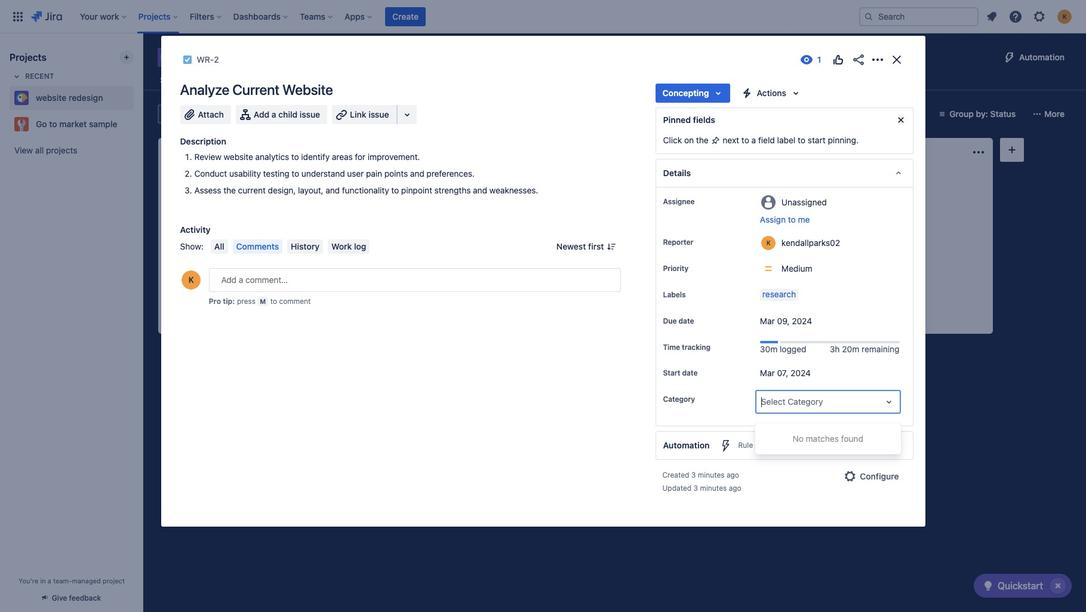 Task type: locate. For each thing, give the bounding box(es) containing it.
to inside button
[[788, 214, 796, 225]]

0 horizontal spatial current
[[232, 81, 279, 98]]

0 vertical spatial concepting
[[663, 88, 709, 98]]

primary element
[[7, 0, 850, 33]]

1 vertical spatial mar
[[760, 368, 775, 378]]

do
[[187, 148, 197, 156]]

review website analytics to identify areas for improvement.
[[194, 152, 420, 162]]

analyze up search board text box
[[180, 81, 229, 98]]

unassigned
[[782, 197, 827, 207]]

created 3 minutes ago updated 3 minutes ago
[[663, 471, 742, 493]]

2 horizontal spatial 0
[[884, 147, 889, 157]]

the
[[696, 135, 709, 145], [223, 185, 236, 195]]

1 horizontal spatial wr-2 link
[[351, 289, 371, 299]]

to do 0
[[176, 147, 207, 157]]

newest first button
[[549, 239, 621, 254]]

2 up 'board'
[[214, 54, 219, 64]]

activity
[[180, 225, 211, 235]]

tip:
[[223, 297, 235, 306]]

2024
[[792, 316, 812, 326], [791, 368, 811, 378]]

kendallparks02
[[782, 237, 840, 248]]

weaknesses.
[[490, 185, 538, 195]]

issue right child
[[300, 109, 320, 119]]

0 vertical spatial automation
[[1019, 52, 1065, 62]]

current right log
[[369, 234, 399, 244]]

current
[[232, 81, 279, 98], [369, 234, 399, 244]]

2 down work log button
[[367, 289, 371, 298]]

0 horizontal spatial analyze current website
[[180, 81, 333, 98]]

website up 'board'
[[182, 49, 231, 66]]

wr-2 link up 'board'
[[197, 53, 219, 67]]

go to market sample link
[[10, 112, 129, 136]]

0 vertical spatial website redesign
[[182, 49, 289, 66]]

automation
[[1019, 52, 1065, 62], [663, 440, 710, 451]]

wr-
[[197, 54, 214, 64], [351, 289, 367, 298]]

category right "select"
[[788, 397, 823, 407]]

1 vertical spatial website redesign
[[36, 93, 103, 103]]

minutes right updated in the right of the page
[[700, 484, 727, 493]]

3 right updated in the right of the page
[[694, 484, 698, 493]]

0 vertical spatial date
[[679, 317, 694, 325]]

0 horizontal spatial concepting
[[345, 148, 390, 156]]

0 vertical spatial 2024
[[792, 316, 812, 326]]

minutes right created
[[698, 471, 725, 480]]

3 0 from the left
[[884, 147, 889, 157]]

2 vertical spatial website
[[224, 152, 253, 162]]

1 vertical spatial redesign
[[69, 93, 103, 103]]

1 vertical spatial a
[[752, 135, 756, 145]]

issue right link on the left of the page
[[369, 109, 389, 119]]

you're in a team-managed project
[[19, 577, 125, 585]]

and
[[410, 168, 424, 179], [326, 185, 340, 195], [473, 185, 487, 195]]

1 vertical spatial date
[[682, 369, 698, 378]]

2 mar from the top
[[760, 368, 775, 378]]

1 horizontal spatial and
[[410, 168, 424, 179]]

1 vertical spatial 2
[[395, 147, 400, 157]]

date right start
[[682, 369, 698, 378]]

website redesign up market
[[36, 93, 103, 103]]

2 inside analyze current website dialog
[[214, 54, 219, 64]]

pro tip: press m to comment
[[209, 297, 311, 306]]

a for you're in a team-managed project
[[48, 577, 51, 585]]

create
[[392, 11, 419, 21], [180, 176, 207, 186], [517, 176, 543, 186], [686, 176, 712, 186]]

review
[[194, 152, 221, 162]]

to right next
[[742, 135, 749, 145]]

2 up points
[[395, 147, 400, 157]]

label
[[777, 135, 796, 145]]

1 horizontal spatial 2
[[367, 289, 371, 298]]

menu bar containing all
[[208, 239, 372, 254]]

0 vertical spatial website
[[282, 81, 333, 98]]

description
[[180, 136, 226, 146]]

time
[[663, 343, 680, 352]]

check image
[[981, 579, 995, 593]]

1 horizontal spatial a
[[272, 109, 276, 119]]

a right in on the left bottom
[[48, 577, 51, 585]]

concepting up the pinned fields
[[663, 88, 709, 98]]

0 right the launch
[[884, 147, 889, 157]]

medium image
[[466, 289, 475, 299]]

0 vertical spatial the
[[696, 135, 709, 145]]

analyze current website inside dialog
[[180, 81, 333, 98]]

2 issue from the left
[[369, 109, 389, 119]]

project
[[103, 577, 125, 585]]

current inside analyze current website dialog
[[232, 81, 279, 98]]

automation up created
[[663, 440, 710, 451]]

analyze right history
[[337, 234, 367, 244]]

2 0 from the left
[[716, 147, 721, 157]]

website redesign inside website redesign link
[[36, 93, 103, 103]]

wr-2 link down log
[[351, 289, 371, 299]]

1 horizontal spatial the
[[696, 135, 709, 145]]

concepting
[[663, 88, 709, 98], [345, 148, 390, 156]]

0 horizontal spatial wr-2 link
[[197, 53, 219, 67]]

the right assess
[[223, 185, 236, 195]]

sample
[[89, 119, 117, 129]]

website down recent
[[36, 93, 66, 103]]

0
[[202, 147, 207, 157], [716, 147, 721, 157], [884, 147, 889, 157]]

1 vertical spatial ago
[[729, 484, 742, 493]]

hide message image
[[894, 113, 908, 127]]

dismiss quickstart image
[[1049, 576, 1068, 595]]

priority pin to top. only you can see pinned fields. image
[[691, 264, 701, 274]]

1 vertical spatial analyze current website
[[337, 234, 432, 244]]

1 vertical spatial minutes
[[700, 484, 727, 493]]

work
[[331, 241, 352, 251]]

20m
[[842, 344, 860, 354]]

0 vertical spatial mar
[[760, 316, 775, 326]]

website up usability at the left of the page
[[224, 152, 253, 162]]

to left me
[[788, 214, 796, 225]]

0 horizontal spatial automation
[[663, 440, 710, 451]]

0 horizontal spatial 0
[[202, 147, 207, 157]]

a right add at left top
[[272, 109, 276, 119]]

create column image
[[1005, 143, 1019, 157]]

2 for the rightmost wr-2 link
[[367, 289, 371, 298]]

concepting for concepting
[[663, 88, 709, 98]]

2 vertical spatial 2
[[367, 289, 371, 298]]

1 horizontal spatial automation
[[1019, 52, 1065, 62]]

1 horizontal spatial wr-2
[[351, 289, 371, 298]]

1 vertical spatial 2024
[[791, 368, 811, 378]]

current up add at left top
[[232, 81, 279, 98]]

0 vertical spatial ago
[[727, 471, 739, 480]]

configure link
[[839, 467, 906, 486]]

concepting up pain
[[345, 148, 390, 156]]

0 vertical spatial 3
[[691, 471, 696, 480]]

add people image
[[307, 107, 321, 121]]

1 horizontal spatial current
[[369, 234, 399, 244]]

create banner
[[0, 0, 1086, 33]]

wr- left copy link to issue image
[[197, 54, 214, 64]]

0 horizontal spatial a
[[48, 577, 51, 585]]

redesign right copy link to issue image
[[234, 49, 289, 66]]

1 horizontal spatial website
[[401, 234, 432, 244]]

analyze
[[180, 81, 229, 98], [337, 234, 367, 244]]

0 vertical spatial 2
[[214, 54, 219, 64]]

time tracking pin to top. only you can see pinned fields. image
[[713, 343, 723, 352]]

show:
[[180, 241, 204, 251]]

select
[[761, 397, 786, 407]]

start
[[808, 135, 826, 145]]

date
[[679, 317, 694, 325], [682, 369, 698, 378]]

2024 for mar 09, 2024
[[792, 316, 812, 326]]

newest first
[[557, 241, 604, 251]]

website up add a comment… field
[[401, 234, 432, 244]]

settings
[[756, 75, 788, 85]]

0 horizontal spatial wr-2
[[197, 54, 219, 64]]

close image
[[890, 53, 904, 67]]

2 horizontal spatial a
[[752, 135, 756, 145]]

menu bar
[[208, 239, 372, 254]]

assignee
[[663, 197, 695, 206]]

to left the start
[[798, 135, 806, 145]]

1 mar from the top
[[760, 316, 775, 326]]

minutes
[[698, 471, 725, 480], [700, 484, 727, 493]]

0 vertical spatial analyze
[[180, 81, 229, 98]]

2024 right 09,
[[792, 316, 812, 326]]

0 horizontal spatial task image
[[182, 55, 192, 64]]

0 horizontal spatial the
[[223, 185, 236, 195]]

0 right testing
[[716, 147, 721, 157]]

website redesign up 'board'
[[182, 49, 289, 66]]

concepting inside the concepting 2
[[345, 148, 390, 156]]

m
[[260, 297, 266, 305]]

0 horizontal spatial analyze
[[180, 81, 229, 98]]

mar left 09,
[[760, 316, 775, 326]]

1 horizontal spatial website redesign
[[182, 49, 289, 66]]

0 down description
[[202, 147, 207, 157]]

start date
[[663, 369, 698, 378]]

0 horizontal spatial wr-
[[197, 54, 214, 64]]

2024 right 07,
[[791, 368, 811, 378]]

analyze current website up add at left top
[[180, 81, 333, 98]]

website inside dialog
[[224, 152, 253, 162]]

category
[[663, 395, 695, 404], [788, 397, 823, 407]]

to down points
[[391, 185, 399, 195]]

2 vertical spatial a
[[48, 577, 51, 585]]

market
[[59, 119, 87, 129]]

identify
[[301, 152, 330, 162]]

and up pinpoint
[[410, 168, 424, 179]]

in
[[40, 577, 46, 585]]

conduct usability testing to understand user pain points and preferences.
[[194, 168, 475, 179]]

1 horizontal spatial concepting
[[663, 88, 709, 98]]

all
[[214, 241, 224, 251]]

website redesign
[[182, 49, 289, 66], [36, 93, 103, 103]]

the up testing 0
[[696, 135, 709, 145]]

view
[[14, 145, 33, 155]]

0 vertical spatial wr-
[[197, 54, 214, 64]]

no
[[793, 434, 804, 444]]

assess the current design, layout, and functionality to pinpoint strengths and weaknesses.
[[194, 185, 538, 195]]

1 vertical spatial automation
[[663, 440, 710, 451]]

tab list
[[150, 69, 798, 91]]

Search field
[[859, 7, 979, 26]]

0 vertical spatial website
[[182, 49, 231, 66]]

field
[[758, 135, 775, 145]]

0 horizontal spatial 2
[[214, 54, 219, 64]]

and right strengths on the left of page
[[473, 185, 487, 195]]

1 vertical spatial website
[[36, 93, 66, 103]]

0 vertical spatial current
[[232, 81, 279, 98]]

1 vertical spatial website
[[401, 234, 432, 244]]

0 vertical spatial task image
[[182, 55, 192, 64]]

0 horizontal spatial redesign
[[69, 93, 103, 103]]

task image right "comment" at the left top of page
[[337, 289, 346, 299]]

attach button
[[180, 105, 231, 124]]

1 horizontal spatial analyze
[[337, 234, 367, 244]]

analyze current website up add a comment… field
[[337, 234, 432, 244]]

create inside primary element
[[392, 11, 419, 21]]

0 vertical spatial a
[[272, 109, 276, 119]]

0 horizontal spatial website
[[282, 81, 333, 98]]

concepting inside dropdown button
[[663, 88, 709, 98]]

pinning.
[[828, 135, 859, 145]]

project
[[726, 75, 754, 85]]

comments button
[[233, 239, 283, 254]]

jira image
[[31, 9, 62, 24], [31, 9, 62, 24]]

create button inside primary element
[[385, 7, 426, 26]]

history
[[291, 241, 320, 251]]

pain
[[366, 168, 382, 179]]

0 vertical spatial analyze current website
[[180, 81, 333, 98]]

wr- down log
[[351, 289, 367, 298]]

0 horizontal spatial and
[[326, 185, 340, 195]]

improvement.
[[368, 152, 420, 162]]

1 vertical spatial wr-2 link
[[351, 289, 371, 299]]

on
[[684, 135, 694, 145]]

ago
[[727, 471, 739, 480], [729, 484, 742, 493]]

0 vertical spatial redesign
[[234, 49, 289, 66]]

1 vertical spatial concepting
[[345, 148, 390, 156]]

automation right automation icon at top right
[[1019, 52, 1065, 62]]

1 vertical spatial task image
[[337, 289, 346, 299]]

date left the due date pin to top. only you can see pinned fields. image
[[679, 317, 694, 325]]

preferences.
[[427, 168, 475, 179]]

projects
[[46, 145, 77, 155]]

website up add people image
[[282, 81, 333, 98]]

1 vertical spatial the
[[223, 185, 236, 195]]

0 vertical spatial wr-2
[[197, 54, 219, 64]]

0 horizontal spatial category
[[663, 395, 695, 404]]

mar left 07,
[[760, 368, 775, 378]]

redesign up go to market sample on the left of page
[[69, 93, 103, 103]]

1 horizontal spatial issue
[[369, 109, 389, 119]]

launch 0
[[850, 147, 889, 157]]

1 vertical spatial current
[[369, 234, 399, 244]]

priority
[[663, 264, 689, 273]]

task image
[[182, 55, 192, 64], [337, 289, 346, 299]]

1 horizontal spatial redesign
[[234, 49, 289, 66]]

project settings
[[726, 75, 788, 85]]

0 horizontal spatial website redesign
[[36, 93, 103, 103]]

0 horizontal spatial issue
[[300, 109, 320, 119]]

analyze current website
[[180, 81, 333, 98], [337, 234, 432, 244]]

2
[[214, 54, 219, 64], [395, 147, 400, 157], [367, 289, 371, 298]]

2 horizontal spatial and
[[473, 185, 487, 195]]

feedback
[[69, 594, 101, 603]]

copy link to issue image
[[217, 54, 226, 64]]

None text field
[[761, 396, 764, 408]]

task image up summary
[[182, 55, 192, 64]]

1 vertical spatial wr-
[[351, 289, 367, 298]]

1 horizontal spatial 0
[[716, 147, 721, 157]]

category down start date
[[663, 395, 695, 404]]

rule executions
[[738, 441, 792, 450]]

a left field
[[752, 135, 756, 145]]

wr-2 down log
[[351, 289, 371, 298]]

3 right created
[[691, 471, 696, 480]]

website
[[182, 49, 231, 66], [36, 93, 66, 103], [224, 152, 253, 162]]

wr-2 up 'board'
[[197, 54, 219, 64]]

executions
[[755, 441, 792, 450]]

and down conduct usability testing to understand user pain points and preferences.
[[326, 185, 340, 195]]



Task type: describe. For each thing, give the bounding box(es) containing it.
matches
[[806, 434, 839, 444]]

wr- inside analyze current website dialog
[[197, 54, 214, 64]]

assess
[[194, 185, 221, 195]]

due date pin to top. only you can see pinned fields. image
[[697, 317, 706, 326]]

next to a field label to start pinning.
[[721, 135, 859, 145]]

fields
[[693, 115, 715, 125]]

2 for wr-2 link to the top
[[214, 54, 219, 64]]

analyze current website dialog
[[161, 36, 925, 527]]

to right m on the left top of the page
[[270, 297, 277, 306]]

tracking
[[682, 343, 711, 352]]

1 vertical spatial 3
[[694, 484, 698, 493]]

to
[[176, 148, 186, 156]]

actions image
[[870, 53, 885, 67]]

select category
[[761, 397, 823, 407]]

me
[[798, 214, 810, 225]]

details element
[[655, 159, 913, 188]]

comment
[[279, 297, 311, 306]]

mar for mar 09, 2024
[[760, 316, 775, 326]]

summary
[[160, 75, 198, 85]]

layout,
[[298, 185, 323, 195]]

comments
[[236, 241, 279, 251]]

click on the
[[663, 135, 711, 145]]

no matches found
[[793, 434, 864, 444]]

recent
[[25, 72, 54, 81]]

press
[[237, 297, 256, 306]]

2 horizontal spatial 2
[[395, 147, 400, 157]]

understand
[[302, 168, 345, 179]]

1 vertical spatial wr-2
[[351, 289, 371, 298]]

open image
[[882, 395, 896, 409]]

testing
[[263, 168, 289, 179]]

date for mar 07, 2024
[[682, 369, 698, 378]]

add
[[254, 109, 270, 119]]

1 vertical spatial analyze
[[337, 234, 367, 244]]

to right testing
[[292, 168, 299, 179]]

design,
[[268, 185, 296, 195]]

history button
[[287, 239, 323, 254]]

for
[[355, 152, 366, 162]]

1 horizontal spatial wr-
[[351, 289, 367, 298]]

a for next to a field label to start pinning.
[[752, 135, 756, 145]]

reporter pin to top. only you can see pinned fields. image
[[696, 238, 706, 247]]

automation image
[[1003, 50, 1017, 64]]

logged
[[780, 344, 807, 354]]

labels
[[663, 290, 686, 299]]

to left identify
[[291, 152, 299, 162]]

link web pages and more image
[[400, 107, 414, 122]]

research link
[[760, 289, 799, 301]]

details
[[663, 168, 691, 178]]

board
[[212, 75, 235, 85]]

tab list containing board
[[150, 69, 798, 91]]

project settings link
[[724, 69, 790, 91]]

pinned
[[663, 115, 691, 125]]

you're
[[19, 577, 38, 585]]

0 for testing 0
[[716, 147, 721, 157]]

go to market sample
[[36, 119, 117, 129]]

wr-2 inside analyze current website dialog
[[197, 54, 219, 64]]

conduct
[[194, 168, 227, 179]]

pinned fields
[[663, 115, 715, 125]]

1 horizontal spatial task image
[[337, 289, 346, 299]]

medium
[[782, 263, 813, 274]]

give
[[52, 594, 67, 603]]

assign to me
[[760, 214, 810, 225]]

07,
[[777, 368, 788, 378]]

areas
[[332, 152, 353, 162]]

summary link
[[158, 69, 200, 91]]

1 issue from the left
[[300, 109, 320, 119]]

more information about this user image
[[761, 236, 776, 250]]

newest
[[557, 241, 586, 251]]

concepting for concepting 2
[[345, 148, 390, 156]]

2024 for mar 07, 2024
[[791, 368, 811, 378]]

a inside button
[[272, 109, 276, 119]]

Add a comment… field
[[209, 268, 621, 292]]

projects
[[10, 52, 46, 63]]

analytics
[[255, 152, 289, 162]]

link issue button
[[332, 105, 397, 124]]

automation inside analyze current website dialog
[[663, 440, 710, 451]]

3h 20m remaining
[[830, 344, 900, 354]]

work log
[[331, 241, 366, 251]]

automation button
[[998, 48, 1072, 67]]

research
[[763, 289, 796, 299]]

analyze inside dialog
[[180, 81, 229, 98]]

usability
[[229, 168, 261, 179]]

strengths
[[435, 185, 471, 195]]

0 for launch 0
[[884, 147, 889, 157]]

search image
[[864, 12, 874, 21]]

website inside dialog
[[282, 81, 333, 98]]

Search board text field
[[159, 106, 250, 122]]

pinpoint
[[401, 185, 432, 195]]

menu bar inside analyze current website dialog
[[208, 239, 372, 254]]

updated
[[663, 484, 692, 493]]

1 0 from the left
[[202, 147, 207, 157]]

view all projects
[[14, 145, 77, 155]]

automation inside "button"
[[1019, 52, 1065, 62]]

collapse recent projects image
[[10, 69, 24, 84]]

first
[[588, 241, 604, 251]]

1 horizontal spatial category
[[788, 397, 823, 407]]

0 vertical spatial minutes
[[698, 471, 725, 480]]

define goals
[[337, 179, 384, 189]]

reporter
[[663, 238, 694, 247]]

time tracking
[[663, 343, 711, 352]]

attach
[[198, 109, 224, 119]]

work log button
[[328, 239, 370, 254]]

log
[[354, 241, 366, 251]]

3h
[[830, 344, 840, 354]]

vote options: no one has voted for this issue yet. image
[[831, 53, 845, 67]]

1 horizontal spatial analyze current website
[[337, 234, 432, 244]]

assign to me button
[[760, 214, 901, 226]]

view all projects link
[[10, 140, 134, 161]]

concepting 2
[[345, 147, 400, 157]]

automation element
[[655, 431, 913, 460]]

due
[[663, 317, 677, 325]]

testing 0
[[681, 147, 721, 157]]

to right go
[[49, 119, 57, 129]]

due date
[[663, 317, 694, 325]]

all button
[[211, 239, 228, 254]]

mar for mar 07, 2024
[[760, 368, 775, 378]]

link issue
[[350, 109, 389, 119]]

none text field inside analyze current website dialog
[[761, 396, 764, 408]]

concepting button
[[655, 84, 731, 103]]

child
[[279, 109, 298, 119]]

testing
[[681, 148, 711, 156]]

found
[[841, 434, 864, 444]]

current
[[238, 185, 266, 195]]

actions button
[[735, 84, 808, 103]]

0 vertical spatial wr-2 link
[[197, 53, 219, 67]]

date for mar 09, 2024
[[679, 317, 694, 325]]

team-
[[53, 577, 72, 585]]

user
[[347, 168, 364, 179]]

calendar link
[[276, 69, 316, 91]]

add a child issue button
[[236, 105, 327, 124]]

link
[[350, 109, 366, 119]]



Task type: vqa. For each thing, say whether or not it's contained in the screenshot.
Toolchain
no



